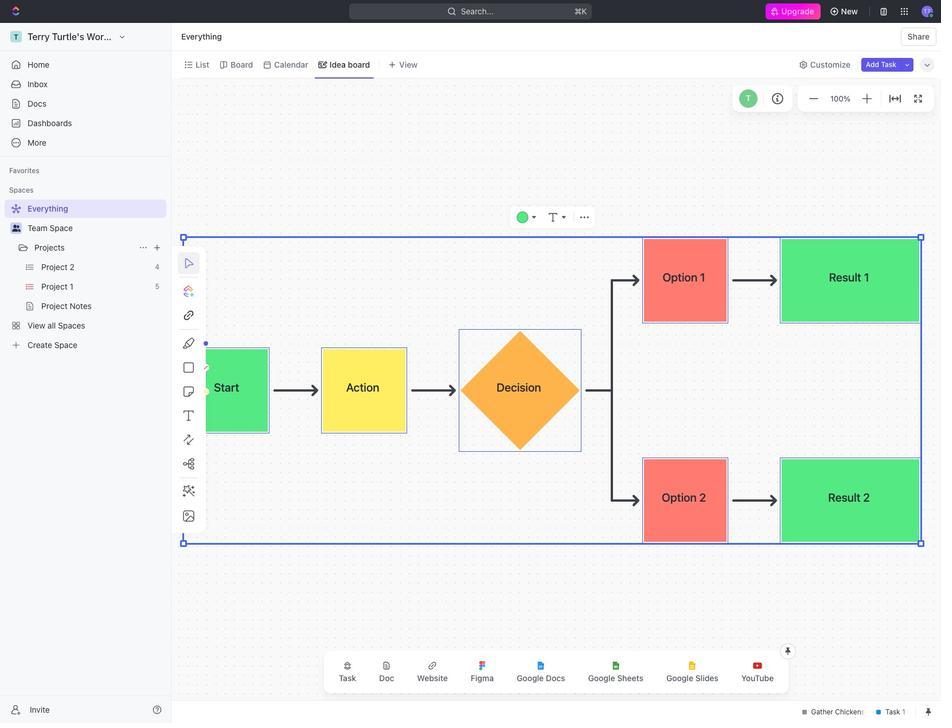 Task type: locate. For each thing, give the bounding box(es) containing it.
add task button
[[862, 58, 902, 71]]

3 project from the top
[[41, 301, 68, 311]]

new button
[[826, 2, 865, 21]]

google docs
[[517, 674, 566, 683]]

task inside 'button'
[[882, 60, 897, 69]]

2 google from the left
[[588, 674, 616, 683]]

favorites button
[[5, 164, 44, 178]]

spaces
[[9, 186, 34, 195], [58, 321, 85, 331]]

1 horizontal spatial task
[[882, 60, 897, 69]]

space down view all spaces
[[54, 340, 77, 350]]

1 vertical spatial everything
[[28, 204, 68, 213]]

0 horizontal spatial t
[[14, 32, 18, 41]]

0 horizontal spatial spaces
[[9, 186, 34, 195]]

0 horizontal spatial docs
[[28, 99, 46, 108]]

idea
[[330, 59, 346, 69]]

1 horizontal spatial everything link
[[178, 30, 225, 44]]

board
[[231, 59, 253, 69]]

idea board
[[330, 59, 370, 69]]

project left 1
[[41, 282, 68, 292]]

project 2 link
[[41, 258, 151, 277]]

2 vertical spatial project
[[41, 301, 68, 311]]

0 horizontal spatial view
[[28, 321, 45, 331]]

everything inside tree
[[28, 204, 68, 213]]

project up view all spaces
[[41, 301, 68, 311]]

home link
[[5, 56, 166, 74]]

calendar link
[[272, 57, 309, 73]]

1 project from the top
[[41, 262, 68, 272]]

0 vertical spatial view
[[400, 59, 418, 69]]

1 horizontal spatial google
[[588, 674, 616, 683]]

everything up team space
[[28, 204, 68, 213]]

1 google from the left
[[517, 674, 544, 683]]

3 google from the left
[[667, 674, 694, 683]]

0 vertical spatial docs
[[28, 99, 46, 108]]

space for create space
[[54, 340, 77, 350]]

share
[[908, 32, 930, 41]]

view inside button
[[400, 59, 418, 69]]

1 vertical spatial task
[[339, 674, 356, 683]]

t
[[14, 32, 18, 41], [747, 94, 751, 103]]

0 vertical spatial everything link
[[178, 30, 225, 44]]

team space link
[[28, 219, 164, 238]]

idea board link
[[327, 57, 370, 73]]

view all spaces link
[[5, 317, 164, 335]]

view inside tree
[[28, 321, 45, 331]]

1 vertical spatial project
[[41, 282, 68, 292]]

project
[[41, 262, 68, 272], [41, 282, 68, 292], [41, 301, 68, 311]]

1 horizontal spatial view
[[400, 59, 418, 69]]

google left the slides
[[667, 674, 694, 683]]

1 vertical spatial spaces
[[58, 321, 85, 331]]

spaces down favorites button
[[9, 186, 34, 195]]

docs inside sidebar navigation
[[28, 99, 46, 108]]

share button
[[901, 28, 937, 46]]

google right figma
[[517, 674, 544, 683]]

1 vertical spatial everything link
[[5, 200, 164, 218]]

0 vertical spatial task
[[882, 60, 897, 69]]

slides
[[696, 674, 719, 683]]

board
[[348, 59, 370, 69]]

home
[[28, 60, 49, 69]]

everything link up list
[[178, 30, 225, 44]]

task left doc
[[339, 674, 356, 683]]

task
[[882, 60, 897, 69], [339, 674, 356, 683]]

1 horizontal spatial spaces
[[58, 321, 85, 331]]

everything
[[181, 32, 222, 41], [28, 204, 68, 213]]

more
[[28, 138, 47, 147]]

tree containing everything
[[5, 200, 166, 355]]

list
[[196, 59, 209, 69]]

tt
[[924, 8, 932, 15]]

upgrade
[[782, 6, 815, 16]]

figma
[[471, 674, 494, 683]]

task right add
[[882, 60, 897, 69]]

0 horizontal spatial google
[[517, 674, 544, 683]]

4
[[155, 263, 160, 271]]

view for view all spaces
[[28, 321, 45, 331]]

2 horizontal spatial google
[[667, 674, 694, 683]]

create space link
[[5, 336, 164, 355]]

view
[[400, 59, 418, 69], [28, 321, 45, 331]]

0 horizontal spatial everything
[[28, 204, 68, 213]]

task button
[[330, 655, 366, 690]]

sidebar navigation
[[0, 23, 174, 724]]

everything link up 'team space' link
[[5, 200, 164, 218]]

1 vertical spatial docs
[[546, 674, 566, 683]]

projects
[[34, 243, 65, 253]]

view left "all"
[[28, 321, 45, 331]]

spaces right "all"
[[58, 321, 85, 331]]

0 vertical spatial space
[[50, 223, 73, 233]]

create space
[[28, 340, 77, 350]]

google slides
[[667, 674, 719, 683]]

0 vertical spatial t
[[14, 32, 18, 41]]

team space
[[28, 223, 73, 233]]

1 vertical spatial t
[[747, 94, 751, 103]]

1 horizontal spatial docs
[[546, 674, 566, 683]]

0 horizontal spatial everything link
[[5, 200, 164, 218]]

everything up list
[[181, 32, 222, 41]]

1 horizontal spatial t
[[747, 94, 751, 103]]

1 vertical spatial space
[[54, 340, 77, 350]]

everything for topmost the everything link
[[181, 32, 222, 41]]

doc button
[[370, 655, 404, 690]]

tt button
[[919, 2, 937, 21]]

project notes link
[[41, 297, 164, 316]]

google inside button
[[588, 674, 616, 683]]

tree
[[5, 200, 166, 355]]

project left the 2
[[41, 262, 68, 272]]

0 horizontal spatial task
[[339, 674, 356, 683]]

notes
[[70, 301, 92, 311]]

1 horizontal spatial everything
[[181, 32, 222, 41]]

2 project from the top
[[41, 282, 68, 292]]

task inside button
[[339, 674, 356, 683]]

google left the sheets
[[588, 674, 616, 683]]

workspace
[[87, 32, 134, 42]]

google
[[517, 674, 544, 683], [588, 674, 616, 683], [667, 674, 694, 683]]

google for google slides
[[667, 674, 694, 683]]

0 vertical spatial everything
[[181, 32, 222, 41]]

0 vertical spatial project
[[41, 262, 68, 272]]

1 vertical spatial view
[[28, 321, 45, 331]]

docs
[[28, 99, 46, 108], [546, 674, 566, 683]]

team
[[28, 223, 48, 233]]

view right board
[[400, 59, 418, 69]]

space
[[50, 223, 73, 233], [54, 340, 77, 350]]

space up projects
[[50, 223, 73, 233]]

customize button
[[796, 57, 855, 73]]

website button
[[408, 655, 457, 690]]

docs link
[[5, 95, 166, 113]]

everything link
[[178, 30, 225, 44], [5, 200, 164, 218]]

figma button
[[462, 655, 503, 690]]

all
[[48, 321, 56, 331]]



Task type: describe. For each thing, give the bounding box(es) containing it.
youtube button
[[733, 655, 784, 690]]

google for google sheets
[[588, 674, 616, 683]]

100% button
[[829, 92, 853, 105]]

search...
[[461, 6, 494, 16]]

0 vertical spatial spaces
[[9, 186, 34, 195]]

add task
[[867, 60, 897, 69]]

doc
[[379, 674, 394, 683]]

more button
[[5, 134, 166, 152]]

project 1 link
[[41, 278, 151, 296]]

customize
[[811, 59, 851, 69]]

view button
[[385, 51, 422, 78]]

view for view
[[400, 59, 418, 69]]

projects link
[[34, 239, 134, 257]]

terry turtle's workspace
[[28, 32, 134, 42]]

turtle's
[[52, 32, 84, 42]]

board link
[[228, 57, 253, 73]]

google sheets
[[588, 674, 644, 683]]

website
[[417, 674, 448, 683]]

project 1
[[41, 282, 73, 292]]

5
[[155, 282, 160, 291]]

inbox link
[[5, 75, 166, 94]]

tree inside sidebar navigation
[[5, 200, 166, 355]]

dashboards
[[28, 118, 72, 128]]

dashboards link
[[5, 114, 166, 133]]

favorites
[[9, 166, 39, 175]]

google docs button
[[508, 655, 575, 690]]

project for project 2
[[41, 262, 68, 272]]

project for project 1
[[41, 282, 68, 292]]

docs inside button
[[546, 674, 566, 683]]

1
[[70, 282, 73, 292]]

everything for the leftmost the everything link
[[28, 204, 68, 213]]

list link
[[193, 57, 209, 73]]

add
[[867, 60, 880, 69]]

project notes
[[41, 301, 92, 311]]

100%
[[831, 94, 851, 103]]

create
[[28, 340, 52, 350]]

project for project notes
[[41, 301, 68, 311]]

user group image
[[12, 225, 20, 232]]

2
[[70, 262, 75, 272]]

⌘k
[[575, 6, 588, 16]]

upgrade link
[[766, 3, 821, 20]]

t inside terry turtle's workspace, , element
[[14, 32, 18, 41]]

project 2
[[41, 262, 75, 272]]

terry turtle's workspace, , element
[[10, 31, 22, 42]]

view all spaces
[[28, 321, 85, 331]]

google slides button
[[658, 655, 728, 690]]

view button
[[385, 57, 422, 73]]

invite
[[30, 705, 50, 715]]

sheets
[[618, 674, 644, 683]]

spaces inside tree
[[58, 321, 85, 331]]

google for google docs
[[517, 674, 544, 683]]

terry
[[28, 32, 50, 42]]

inbox
[[28, 79, 48, 89]]

space for team space
[[50, 223, 73, 233]]

youtube
[[742, 674, 774, 683]]

calendar
[[274, 59, 309, 69]]

new
[[842, 6, 859, 16]]

google sheets button
[[579, 655, 653, 690]]



Task type: vqa. For each thing, say whether or not it's contained in the screenshot.
Change
no



